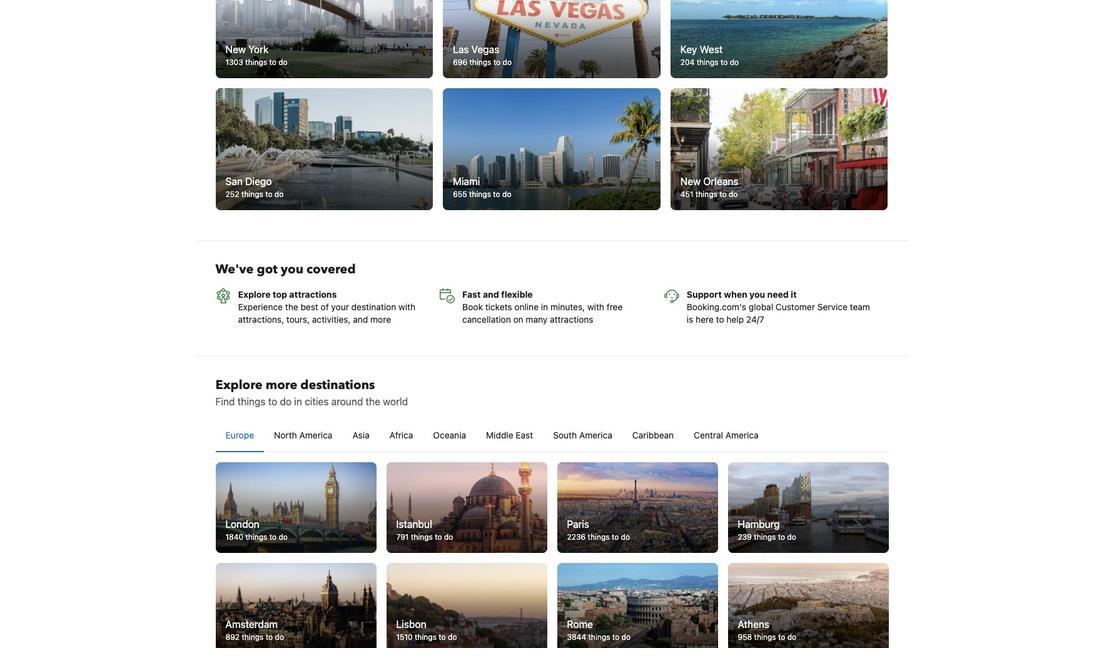 Task type: locate. For each thing, give the bounding box(es) containing it.
3 america from the left
[[726, 430, 759, 441]]

team
[[850, 302, 870, 312]]

2 america from the left
[[579, 430, 613, 441]]

0 horizontal spatial and
[[353, 314, 368, 325]]

got
[[257, 261, 278, 278]]

1 vertical spatial in
[[294, 396, 302, 407]]

to right 1510
[[439, 633, 446, 642]]

america right central at the right of page
[[726, 430, 759, 441]]

to down orleans
[[720, 190, 727, 199]]

new inside new orleans 451 things to do
[[681, 176, 701, 187]]

do inside miami 655 things to do
[[503, 190, 512, 199]]

252
[[226, 190, 239, 199]]

the inside explore more destinations find things to do in cities around the world
[[366, 396, 380, 407]]

do inside athens 958 things to do
[[788, 633, 797, 642]]

do right the 1303
[[279, 57, 288, 67]]

to down vegas
[[494, 57, 501, 67]]

things right find
[[238, 396, 266, 407]]

958
[[738, 633, 752, 642]]

we've got you covered
[[216, 261, 356, 278]]

to right 2236
[[612, 532, 619, 542]]

do inside new orleans 451 things to do
[[729, 190, 738, 199]]

istanbul 791 things to do
[[396, 519, 453, 542]]

experience
[[238, 302, 283, 312]]

do inside 'london 1840 things to do'
[[279, 532, 288, 542]]

to right 655
[[493, 190, 500, 199]]

things down orleans
[[696, 190, 718, 199]]

and down destination
[[353, 314, 368, 325]]

to inside amsterdam 892 things to do
[[266, 633, 273, 642]]

attractions
[[289, 289, 337, 300], [550, 314, 594, 325]]

0 vertical spatial more
[[371, 314, 391, 325]]

do inside hamburg 239 things to do
[[787, 532, 796, 542]]

do inside lisbon 1510 things to do
[[448, 633, 457, 642]]

do left cities on the left of page
[[280, 396, 292, 407]]

0 horizontal spatial attractions
[[289, 289, 337, 300]]

do right 696
[[503, 57, 512, 67]]

on
[[513, 314, 524, 325]]

do inside "paris 2236 things to do"
[[621, 532, 630, 542]]

things down the 'hamburg'
[[754, 532, 776, 542]]

america for north america
[[299, 430, 333, 441]]

explore up experience
[[238, 289, 271, 300]]

new for new york
[[226, 44, 246, 55]]

to down west
[[721, 57, 728, 67]]

do right 1510
[[448, 633, 457, 642]]

1 horizontal spatial attractions
[[550, 314, 594, 325]]

more
[[371, 314, 391, 325], [266, 377, 297, 394]]

to inside "paris 2236 things to do"
[[612, 532, 619, 542]]

rome 3844 things to do
[[567, 619, 631, 642]]

things inside istanbul 791 things to do
[[411, 532, 433, 542]]

booking.com's
[[687, 302, 747, 312]]

central america
[[694, 430, 759, 441]]

do down amsterdam
[[275, 633, 284, 642]]

orleans
[[704, 176, 739, 187]]

amsterdam image
[[216, 563, 376, 648]]

more up north
[[266, 377, 297, 394]]

attractions,
[[238, 314, 284, 325]]

you
[[281, 261, 303, 278], [750, 289, 765, 300]]

with right destination
[[399, 302, 416, 312]]

europe button
[[216, 419, 264, 452]]

things down athens
[[754, 633, 776, 642]]

new york 1303 things to do
[[226, 44, 288, 67]]

0 vertical spatial in
[[541, 302, 548, 312]]

the up tours,
[[285, 302, 298, 312]]

to
[[269, 57, 276, 67], [494, 57, 501, 67], [721, 57, 728, 67], [265, 190, 273, 199], [493, 190, 500, 199], [720, 190, 727, 199], [716, 314, 724, 325], [268, 396, 277, 407], [270, 532, 277, 542], [435, 532, 442, 542], [612, 532, 619, 542], [778, 532, 785, 542], [266, 633, 273, 642], [439, 633, 446, 642], [613, 633, 620, 642], [778, 633, 785, 642]]

do inside istanbul 791 things to do
[[444, 532, 453, 542]]

to down amsterdam
[[266, 633, 273, 642]]

istanbul image
[[386, 463, 547, 553]]

0 horizontal spatial america
[[299, 430, 333, 441]]

support when you need it booking.com's global customer service team is here to help 24/7
[[687, 289, 870, 325]]

america
[[299, 430, 333, 441], [579, 430, 613, 441], [726, 430, 759, 441]]

do inside new york 1303 things to do
[[279, 57, 288, 67]]

new up the 1303
[[226, 44, 246, 55]]

to inside athens 958 things to do
[[778, 633, 785, 642]]

1 horizontal spatial with
[[588, 302, 604, 312]]

tours,
[[287, 314, 310, 325]]

san diego 252 things to do
[[226, 176, 284, 199]]

athens
[[738, 619, 770, 630]]

things down york at the left of the page
[[245, 57, 267, 67]]

explore
[[238, 289, 271, 300], [216, 377, 263, 394]]

customer
[[776, 302, 815, 312]]

to right 3844
[[613, 633, 620, 642]]

do right 1840
[[279, 532, 288, 542]]

explore inside explore top attractions experience the best of your destination with attractions, tours, activities, and more
[[238, 289, 271, 300]]

the left world on the bottom of page
[[366, 396, 380, 407]]

1 vertical spatial attractions
[[550, 314, 594, 325]]

892
[[226, 633, 240, 642]]

it
[[791, 289, 797, 300]]

things down amsterdam
[[242, 633, 264, 642]]

0 vertical spatial you
[[281, 261, 303, 278]]

things down miami
[[469, 190, 491, 199]]

do right 252
[[275, 190, 284, 199]]

things inside "paris 2236 things to do"
[[588, 532, 610, 542]]

things inside key west 204 things to do
[[697, 57, 719, 67]]

you for got
[[281, 261, 303, 278]]

to inside the las vegas 696 things to do
[[494, 57, 501, 67]]

global
[[749, 302, 774, 312]]

1 horizontal spatial and
[[483, 289, 499, 300]]

cancellation
[[463, 314, 511, 325]]

to inside support when you need it booking.com's global customer service team is here to help 24/7
[[716, 314, 724, 325]]

0 horizontal spatial new
[[226, 44, 246, 55]]

do right 958
[[788, 633, 797, 642]]

do down orleans
[[729, 190, 738, 199]]

north america
[[274, 430, 333, 441]]

1 vertical spatial more
[[266, 377, 297, 394]]

0 vertical spatial the
[[285, 302, 298, 312]]

in up many
[[541, 302, 548, 312]]

0 vertical spatial attractions
[[289, 289, 337, 300]]

south america button
[[543, 419, 623, 452]]

explore inside explore more destinations find things to do in cities around the world
[[216, 377, 263, 394]]

here
[[696, 314, 714, 325]]

free
[[607, 302, 623, 312]]

1 horizontal spatial in
[[541, 302, 548, 312]]

africa button
[[380, 419, 423, 452]]

you up global
[[750, 289, 765, 300]]

to down the 'hamburg'
[[778, 532, 785, 542]]

to right 1840
[[270, 532, 277, 542]]

to right 958
[[778, 633, 785, 642]]

do right 2236
[[621, 532, 630, 542]]

things down istanbul
[[411, 532, 433, 542]]

of
[[321, 302, 329, 312]]

things
[[245, 57, 267, 67], [470, 57, 491, 67], [697, 57, 719, 67], [241, 190, 263, 199], [469, 190, 491, 199], [696, 190, 718, 199], [238, 396, 266, 407], [246, 532, 267, 542], [411, 532, 433, 542], [588, 532, 610, 542], [754, 532, 776, 542], [242, 633, 264, 642], [415, 633, 437, 642], [589, 633, 610, 642], [754, 633, 776, 642]]

with left free
[[588, 302, 604, 312]]

america inside button
[[726, 430, 759, 441]]

more down destination
[[371, 314, 391, 325]]

to up north
[[268, 396, 277, 407]]

things down vegas
[[470, 57, 491, 67]]

hamburg 239 things to do
[[738, 519, 796, 542]]

oceania
[[433, 430, 466, 441]]

to down booking.com's
[[716, 314, 724, 325]]

things right 2236
[[588, 532, 610, 542]]

1 vertical spatial you
[[750, 289, 765, 300]]

do right 791 at the bottom of page
[[444, 532, 453, 542]]

amsterdam
[[226, 619, 278, 630]]

to down diego
[[265, 190, 273, 199]]

attractions down minutes,
[[550, 314, 594, 325]]

do inside san diego 252 things to do
[[275, 190, 284, 199]]

0 horizontal spatial the
[[285, 302, 298, 312]]

america right south
[[579, 430, 613, 441]]

0 horizontal spatial more
[[266, 377, 297, 394]]

attractions up best
[[289, 289, 337, 300]]

things down west
[[697, 57, 719, 67]]

flexible
[[501, 289, 533, 300]]

oceania button
[[423, 419, 476, 452]]

world
[[383, 396, 408, 407]]

new york image
[[216, 0, 433, 78]]

1 vertical spatial and
[[353, 314, 368, 325]]

do right 239
[[787, 532, 796, 542]]

central
[[694, 430, 723, 441]]

in left cities on the left of page
[[294, 396, 302, 407]]

things inside the las vegas 696 things to do
[[470, 57, 491, 67]]

you inside support when you need it booking.com's global customer service team is here to help 24/7
[[750, 289, 765, 300]]

new up 451
[[681, 176, 701, 187]]

middle east button
[[476, 419, 543, 452]]

0 horizontal spatial you
[[281, 261, 303, 278]]

0 vertical spatial explore
[[238, 289, 271, 300]]

in
[[541, 302, 548, 312], [294, 396, 302, 407]]

support
[[687, 289, 722, 300]]

with
[[399, 302, 416, 312], [588, 302, 604, 312]]

cities
[[305, 396, 329, 407]]

explore up find
[[216, 377, 263, 394]]

minutes,
[[551, 302, 585, 312]]

1 with from the left
[[399, 302, 416, 312]]

1 horizontal spatial america
[[579, 430, 613, 441]]

best
[[301, 302, 318, 312]]

1 horizontal spatial new
[[681, 176, 701, 187]]

things right 3844
[[589, 633, 610, 642]]

do right 655
[[503, 190, 512, 199]]

do
[[279, 57, 288, 67], [503, 57, 512, 67], [730, 57, 739, 67], [275, 190, 284, 199], [503, 190, 512, 199], [729, 190, 738, 199], [280, 396, 292, 407], [279, 532, 288, 542], [444, 532, 453, 542], [621, 532, 630, 542], [787, 532, 796, 542], [275, 633, 284, 642], [448, 633, 457, 642], [622, 633, 631, 642], [788, 633, 797, 642]]

2 horizontal spatial america
[[726, 430, 759, 441]]

you right the got
[[281, 261, 303, 278]]

do inside amsterdam 892 things to do
[[275, 633, 284, 642]]

las vegas image
[[443, 0, 661, 78]]

1 vertical spatial the
[[366, 396, 380, 407]]

696
[[453, 57, 467, 67]]

service
[[818, 302, 848, 312]]

amsterdam 892 things to do
[[226, 619, 284, 642]]

to inside hamburg 239 things to do
[[778, 532, 785, 542]]

0 horizontal spatial with
[[399, 302, 416, 312]]

new
[[226, 44, 246, 55], [681, 176, 701, 187]]

to inside new york 1303 things to do
[[269, 57, 276, 67]]

rome image
[[557, 563, 718, 648]]

with inside explore top attractions experience the best of your destination with attractions, tours, activities, and more
[[399, 302, 416, 312]]

new inside new york 1303 things to do
[[226, 44, 246, 55]]

1 vertical spatial explore
[[216, 377, 263, 394]]

lisbon image
[[386, 563, 547, 648]]

and inside explore top attractions experience the best of your destination with attractions, tours, activities, and more
[[353, 314, 368, 325]]

things down london at the bottom left of page
[[246, 532, 267, 542]]

to right 791 at the bottom of page
[[435, 532, 442, 542]]

when
[[724, 289, 748, 300]]

to right the 1303
[[269, 57, 276, 67]]

do right 204
[[730, 57, 739, 67]]

0 horizontal spatial in
[[294, 396, 302, 407]]

655
[[453, 190, 467, 199]]

london
[[226, 519, 260, 530]]

and inside fast and flexible book tickets online in minutes, with free cancellation on many attractions
[[483, 289, 499, 300]]

do inside explore more destinations find things to do in cities around the world
[[280, 396, 292, 407]]

24/7
[[746, 314, 765, 325]]

and up tickets
[[483, 289, 499, 300]]

america right north
[[299, 430, 333, 441]]

0 vertical spatial new
[[226, 44, 246, 55]]

1 america from the left
[[299, 430, 333, 441]]

3844
[[567, 633, 586, 642]]

paris image
[[557, 463, 718, 553]]

west
[[700, 44, 723, 55]]

2 with from the left
[[588, 302, 604, 312]]

0 vertical spatial and
[[483, 289, 499, 300]]

book
[[463, 302, 483, 312]]

north
[[274, 430, 297, 441]]

tickets
[[485, 302, 512, 312]]

1 horizontal spatial the
[[366, 396, 380, 407]]

do inside the las vegas 696 things to do
[[503, 57, 512, 67]]

1 horizontal spatial you
[[750, 289, 765, 300]]

1 horizontal spatial more
[[371, 314, 391, 325]]

do right 3844
[[622, 633, 631, 642]]

things down lisbon
[[415, 633, 437, 642]]

fast and flexible book tickets online in minutes, with free cancellation on many attractions
[[463, 289, 623, 325]]

tab list
[[216, 419, 889, 453]]

1 vertical spatial new
[[681, 176, 701, 187]]

things down diego
[[241, 190, 263, 199]]



Task type: describe. For each thing, give the bounding box(es) containing it.
rome
[[567, 619, 593, 630]]

covered
[[307, 261, 356, 278]]

caribbean
[[633, 430, 674, 441]]

san diego image
[[216, 88, 433, 210]]

europe
[[226, 430, 254, 441]]

america for south america
[[579, 430, 613, 441]]

need
[[768, 289, 789, 300]]

attractions inside fast and flexible book tickets online in minutes, with free cancellation on many attractions
[[550, 314, 594, 325]]

to inside san diego 252 things to do
[[265, 190, 273, 199]]

middle
[[486, 430, 514, 441]]

things inside lisbon 1510 things to do
[[415, 633, 437, 642]]

key west 204 things to do
[[681, 44, 739, 67]]

explore for explore more destinations
[[216, 377, 263, 394]]

miami image
[[443, 88, 661, 210]]

1840
[[226, 532, 243, 542]]

tab list containing europe
[[216, 419, 889, 453]]

things inside rome 3844 things to do
[[589, 633, 610, 642]]

in inside explore more destinations find things to do in cities around the world
[[294, 396, 302, 407]]

things inside miami 655 things to do
[[469, 190, 491, 199]]

london 1840 things to do
[[226, 519, 288, 542]]

diego
[[245, 176, 272, 187]]

to inside istanbul 791 things to do
[[435, 532, 442, 542]]

is
[[687, 314, 694, 325]]

things inside athens 958 things to do
[[754, 633, 776, 642]]

asia button
[[343, 419, 380, 452]]

791
[[396, 532, 409, 542]]

athens image
[[728, 563, 889, 648]]

explore for explore top attractions
[[238, 289, 271, 300]]

to inside lisbon 1510 things to do
[[439, 633, 446, 642]]

204
[[681, 57, 695, 67]]

things inside hamburg 239 things to do
[[754, 532, 776, 542]]

hamburg image
[[728, 463, 889, 553]]

things inside san diego 252 things to do
[[241, 190, 263, 199]]

451
[[681, 190, 694, 199]]

find
[[216, 396, 235, 407]]

239
[[738, 532, 752, 542]]

you for when
[[750, 289, 765, 300]]

central america button
[[684, 419, 769, 452]]

top
[[273, 289, 287, 300]]

to inside explore more destinations find things to do in cities around the world
[[268, 396, 277, 407]]

asia
[[353, 430, 370, 441]]

key
[[681, 44, 697, 55]]

to inside miami 655 things to do
[[493, 190, 500, 199]]

las
[[453, 44, 469, 55]]

north america button
[[264, 419, 343, 452]]

things inside 'london 1840 things to do'
[[246, 532, 267, 542]]

istanbul
[[396, 519, 432, 530]]

las vegas 696 things to do
[[453, 44, 512, 67]]

things inside amsterdam 892 things to do
[[242, 633, 264, 642]]

things inside new york 1303 things to do
[[245, 57, 267, 67]]

more inside explore more destinations find things to do in cities around the world
[[266, 377, 297, 394]]

to inside rome 3844 things to do
[[613, 633, 620, 642]]

new for new orleans
[[681, 176, 701, 187]]

more inside explore top attractions experience the best of your destination with attractions, tours, activities, and more
[[371, 314, 391, 325]]

middle east
[[486, 430, 533, 441]]

many
[[526, 314, 548, 325]]

your
[[331, 302, 349, 312]]

to inside new orleans 451 things to do
[[720, 190, 727, 199]]

new orleans image
[[671, 88, 888, 210]]

lisbon 1510 things to do
[[396, 619, 457, 642]]

do inside key west 204 things to do
[[730, 57, 739, 67]]

athens 958 things to do
[[738, 619, 797, 642]]

online
[[515, 302, 539, 312]]

explore more destinations find things to do in cities around the world
[[216, 377, 408, 407]]

destinations
[[301, 377, 375, 394]]

the inside explore top attractions experience the best of your destination with attractions, tours, activities, and more
[[285, 302, 298, 312]]

1510
[[396, 633, 413, 642]]

america for central america
[[726, 430, 759, 441]]

do inside rome 3844 things to do
[[622, 633, 631, 642]]

miami 655 things to do
[[453, 176, 512, 199]]

to inside key west 204 things to do
[[721, 57, 728, 67]]

fast
[[463, 289, 481, 300]]

york
[[249, 44, 269, 55]]

africa
[[390, 430, 413, 441]]

around
[[331, 396, 363, 407]]

south
[[553, 430, 577, 441]]

with inside fast and flexible book tickets online in minutes, with free cancellation on many attractions
[[588, 302, 604, 312]]

vegas
[[472, 44, 499, 55]]

in inside fast and flexible book tickets online in minutes, with free cancellation on many attractions
[[541, 302, 548, 312]]

east
[[516, 430, 533, 441]]

attractions inside explore top attractions experience the best of your destination with attractions, tours, activities, and more
[[289, 289, 337, 300]]

explore top attractions experience the best of your destination with attractions, tours, activities, and more
[[238, 289, 416, 325]]

2236
[[567, 532, 586, 542]]

hamburg
[[738, 519, 780, 530]]

key west image
[[671, 0, 888, 78]]

london image
[[216, 463, 376, 553]]

things inside new orleans 451 things to do
[[696, 190, 718, 199]]

activities,
[[312, 314, 351, 325]]

1303
[[226, 57, 243, 67]]

lisbon
[[396, 619, 427, 630]]

caribbean button
[[623, 419, 684, 452]]

we've
[[216, 261, 254, 278]]

to inside 'london 1840 things to do'
[[270, 532, 277, 542]]

paris
[[567, 519, 589, 530]]

things inside explore more destinations find things to do in cities around the world
[[238, 396, 266, 407]]

south america
[[553, 430, 613, 441]]

help
[[727, 314, 744, 325]]

san
[[226, 176, 243, 187]]



Task type: vqa. For each thing, say whether or not it's contained in the screenshot.


